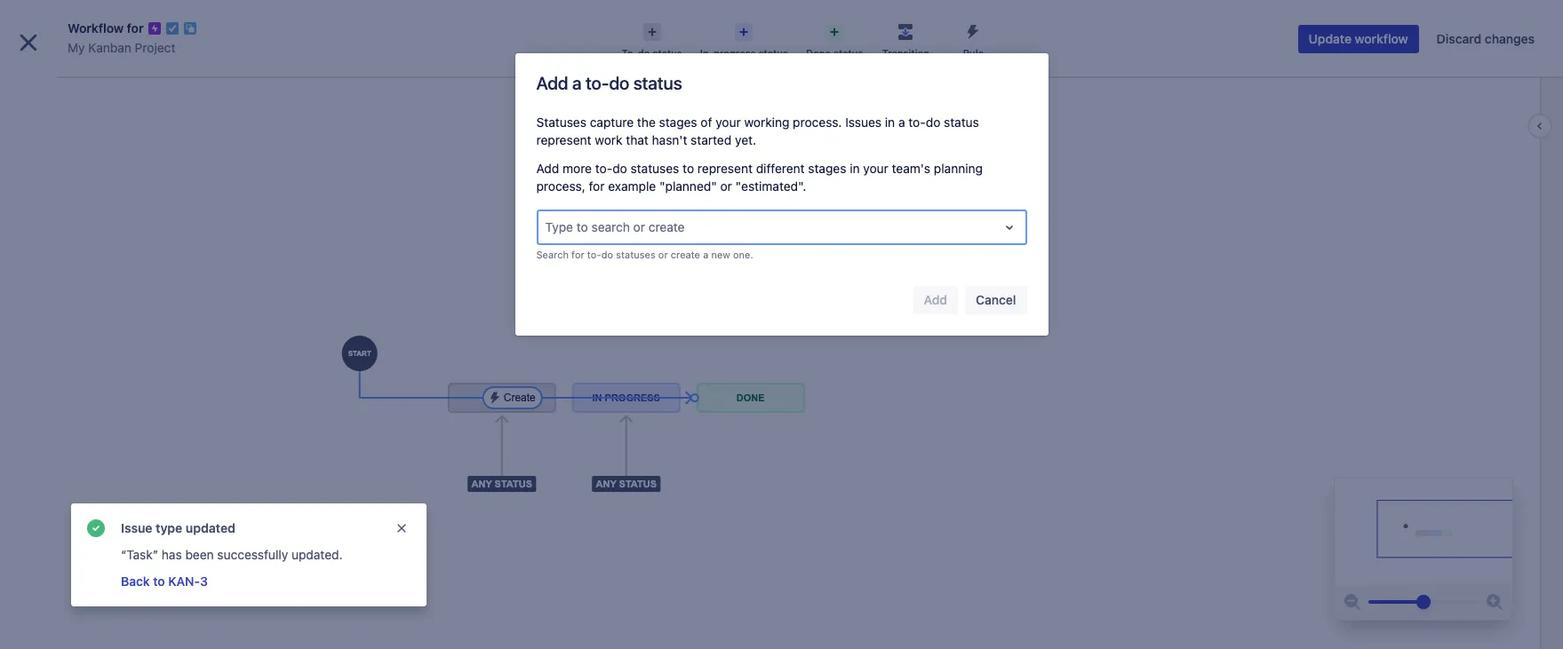 Task type: locate. For each thing, give the bounding box(es) containing it.
do up example on the left
[[613, 161, 627, 176]]

0 vertical spatial your
[[716, 115, 741, 130]]

1 vertical spatial add
[[536, 161, 559, 176]]

1 vertical spatial statuses
[[616, 249, 656, 260]]

progress
[[714, 47, 756, 59]]

2 horizontal spatial in
[[885, 115, 895, 130]]

your
[[716, 115, 741, 130], [863, 161, 889, 176]]

0 vertical spatial add
[[536, 73, 568, 93]]

add up process,
[[536, 161, 559, 176]]

1 vertical spatial my
[[53, 77, 71, 92]]

do for add a to-do status
[[609, 73, 630, 93]]

1 vertical spatial my kanban project
[[53, 77, 165, 92]]

for up my kanban project 'link'
[[127, 20, 144, 36]]

my kanban project down my kanban project 'link'
[[53, 77, 165, 92]]

primary element
[[11, 0, 1226, 50]]

your right "of"
[[716, 115, 741, 130]]

search
[[536, 249, 569, 260]]

add inside the add more to-do statuses to represent different stages in your team's planning process, for example "planned" or "estimated".
[[536, 161, 559, 176]]

do up team's
[[926, 115, 941, 130]]

more inside button
[[109, 611, 136, 624]]

to-
[[586, 73, 609, 93], [909, 115, 926, 130], [595, 161, 613, 176], [587, 249, 602, 260]]

do
[[638, 47, 650, 59], [609, 73, 630, 93], [926, 115, 941, 130], [613, 161, 627, 176], [601, 249, 613, 260]]

0 vertical spatial my
[[68, 40, 85, 55]]

open image
[[999, 217, 1020, 238]]

statuses up example on the left
[[631, 161, 680, 176]]

or down the type to search or create at the top left of the page
[[659, 249, 668, 260]]

cancel button
[[965, 286, 1027, 315]]

2 vertical spatial to
[[153, 574, 165, 589]]

2 horizontal spatial to
[[683, 161, 694, 176]]

for
[[127, 20, 144, 36], [589, 179, 605, 194], [572, 249, 585, 260]]

that
[[626, 132, 649, 148]]

add more to-do statuses to represent different stages in your team's planning process, for example "planned" or "estimated".
[[536, 161, 983, 194]]

2 vertical spatial or
[[659, 249, 668, 260]]

0 horizontal spatial for
[[127, 20, 144, 36]]

learn more
[[78, 611, 136, 624]]

0 horizontal spatial to
[[153, 574, 165, 589]]

represent inside the add more to-do statuses to represent different stages in your team's planning process, for example "planned" or "estimated".
[[698, 161, 753, 176]]

status inside statuses capture the stages of your working process. issues in a to-do status represent work that hasn't started yet.
[[944, 115, 980, 130]]

0 vertical spatial to
[[683, 161, 694, 176]]

1 vertical spatial for
[[589, 179, 605, 194]]

do inside statuses capture the stages of your working process. issues in a to-do status represent work that hasn't started yet.
[[926, 115, 941, 130]]

in down 'issues'
[[850, 161, 860, 176]]

a right 'issues'
[[899, 115, 905, 130]]

my kanban project link
[[68, 37, 176, 59]]

1 vertical spatial stages
[[808, 161, 847, 176]]

you're in the workflow viewfinder, use the arrow keys to move it element
[[1335, 478, 1513, 585]]

1 vertical spatial represent
[[698, 161, 753, 176]]

in
[[885, 115, 895, 130], [850, 161, 860, 176], [56, 587, 65, 600]]

to- inside the add more to-do statuses to represent different stages in your team's planning process, for example "planned" or "estimated".
[[595, 161, 613, 176]]

or
[[721, 179, 732, 194], [634, 220, 645, 235], [659, 249, 668, 260]]

1 add from the top
[[536, 73, 568, 93]]

status right done
[[834, 47, 864, 59]]

1 horizontal spatial more
[[563, 161, 592, 176]]

0 horizontal spatial in
[[56, 587, 65, 600]]

add
[[536, 73, 568, 93], [536, 161, 559, 176]]

kanban inside 'link'
[[88, 40, 131, 55]]

more
[[563, 161, 592, 176], [109, 611, 136, 624]]

to-do status
[[622, 47, 683, 59]]

transition button
[[872, 18, 940, 60]]

add up statuses
[[536, 73, 568, 93]]

represent inside statuses capture the stages of your working process. issues in a to-do status represent work that hasn't started yet.
[[536, 132, 592, 148]]

stages right the "different"
[[808, 161, 847, 176]]

add for add a to-do status
[[536, 73, 568, 93]]

in-progress status button
[[691, 18, 797, 60]]

"planned"
[[660, 179, 717, 194]]

0 horizontal spatial stages
[[659, 115, 698, 130]]

in inside statuses capture the stages of your working process. issues in a to-do status represent work that hasn't started yet.
[[885, 115, 895, 130]]

back to kan-3
[[121, 574, 208, 589]]

back to kan-3 link
[[121, 574, 208, 589]]

my kanban project
[[68, 40, 176, 55], [53, 77, 165, 92]]

planning
[[934, 161, 983, 176]]

2 horizontal spatial or
[[721, 179, 732, 194]]

to up "planned"
[[683, 161, 694, 176]]

search
[[592, 220, 630, 235]]

0 vertical spatial for
[[127, 20, 144, 36]]

do inside popup button
[[638, 47, 650, 59]]

0 horizontal spatial represent
[[536, 132, 592, 148]]

for left example on the left
[[589, 179, 605, 194]]

3
[[200, 574, 208, 589]]

0 vertical spatial or
[[721, 179, 732, 194]]

statuses inside the add more to-do statuses to represent different stages in your team's planning process, for example "planned" or "estimated".
[[631, 161, 680, 176]]

your left team's
[[863, 161, 889, 176]]

kanban down workflow for
[[88, 40, 131, 55]]

1 horizontal spatial your
[[863, 161, 889, 176]]

do inside the add more to-do statuses to represent different stages in your team's planning process, for example "planned" or "estimated".
[[613, 161, 627, 176]]

project inside 'link'
[[135, 40, 176, 55]]

to for type to search or create
[[577, 220, 588, 235]]

to
[[683, 161, 694, 176], [577, 220, 588, 235], [153, 574, 165, 589]]

a up statuses
[[572, 73, 582, 93]]

2 add from the top
[[536, 161, 559, 176]]

dismiss image
[[395, 522, 409, 536]]

represent
[[536, 132, 592, 148], [698, 161, 753, 176]]

back to kan-3 button
[[119, 572, 210, 593]]

do for search for to-do statuses or create a new one.
[[601, 249, 613, 260]]

1 vertical spatial more
[[109, 611, 136, 624]]

in inside the add more to-do statuses to represent different stages in your team's planning process, for example "planned" or "estimated".
[[850, 161, 860, 176]]

to right type
[[577, 220, 588, 235]]

do down "search"
[[601, 249, 613, 260]]

0 horizontal spatial more
[[109, 611, 136, 624]]

my
[[68, 40, 85, 55], [53, 77, 71, 92]]

do for add more to-do statuses to represent different stages in your team's planning process, for example "planned" or "estimated".
[[613, 161, 627, 176]]

zoom out image
[[1342, 592, 1364, 613]]

for right search
[[572, 249, 585, 260]]

to right back
[[153, 574, 165, 589]]

kanban down my kanban project 'link'
[[74, 77, 119, 92]]

jira software image
[[46, 14, 166, 36], [46, 14, 166, 36]]

stages up hasn't
[[659, 115, 698, 130]]

example
[[608, 179, 656, 194]]

to inside back to kan-3 button
[[153, 574, 165, 589]]

0 vertical spatial more
[[563, 161, 592, 176]]

0 vertical spatial represent
[[536, 132, 592, 148]]

status up planning
[[944, 115, 980, 130]]

0 horizontal spatial your
[[716, 115, 741, 130]]

0 vertical spatial stages
[[659, 115, 698, 130]]

to- down "search"
[[587, 249, 602, 260]]

you're
[[21, 587, 53, 600]]

in-
[[700, 47, 714, 59]]

learn more button
[[78, 611, 136, 625]]

to for back to kan-3
[[153, 574, 165, 589]]

for for workflow
[[127, 20, 144, 36]]

represent down statuses
[[536, 132, 592, 148]]

0 vertical spatial statuses
[[631, 161, 680, 176]]

statuses
[[536, 115, 587, 130]]

a
[[572, 73, 582, 93], [899, 115, 905, 130], [703, 249, 709, 260], [68, 587, 74, 600]]

2 horizontal spatial for
[[589, 179, 605, 194]]

to- for add more to-do statuses to represent different stages in your team's planning process, for example "planned" or "estimated".
[[595, 161, 613, 176]]

update workflow button
[[1298, 25, 1419, 53]]

create
[[649, 220, 685, 235], [671, 249, 700, 260]]

1 vertical spatial your
[[863, 161, 889, 176]]

stages inside statuses capture the stages of your working process. issues in a to-do status represent work that hasn't started yet.
[[659, 115, 698, 130]]

add for add more to-do statuses to represent different stages in your team's planning process, for example "planned" or "estimated".
[[536, 161, 559, 176]]

more inside the add more to-do statuses to represent different stages in your team's planning process, for example "planned" or "estimated".
[[563, 161, 592, 176]]

done status
[[806, 47, 864, 59]]

to- up team's
[[909, 115, 926, 130]]

2 vertical spatial for
[[572, 249, 585, 260]]

0 vertical spatial in
[[885, 115, 895, 130]]

statuses
[[631, 161, 680, 176], [616, 249, 656, 260]]

project down my kanban project 'link'
[[122, 77, 165, 92]]

status
[[653, 47, 683, 59], [759, 47, 789, 59], [834, 47, 864, 59], [634, 73, 682, 93], [944, 115, 980, 130]]

1 horizontal spatial for
[[572, 249, 585, 260]]

to- down "work" on the top left of the page
[[595, 161, 613, 176]]

1 vertical spatial in
[[850, 161, 860, 176]]

1 vertical spatial to
[[577, 220, 588, 235]]

done status button
[[797, 18, 872, 60]]

hasn't
[[652, 132, 688, 148]]

0 horizontal spatial or
[[634, 220, 645, 235]]

1 vertical spatial or
[[634, 220, 645, 235]]

type
[[545, 220, 573, 235]]

1 horizontal spatial stages
[[808, 161, 847, 176]]

0 vertical spatial project
[[135, 40, 176, 55]]

1 vertical spatial create
[[671, 249, 700, 260]]

my kanban project down workflow for
[[68, 40, 176, 55]]

represent down the started
[[698, 161, 753, 176]]

status down create button
[[653, 47, 683, 59]]

more down the managed
[[109, 611, 136, 624]]

yet.
[[735, 132, 757, 148]]

changes
[[1485, 31, 1535, 46]]

or up the search for to-do statuses or create a new one.
[[634, 220, 645, 235]]

type to search or create
[[545, 220, 685, 235]]

new
[[712, 249, 731, 260]]

to- up capture
[[586, 73, 609, 93]]

updated.
[[292, 548, 343, 563]]

1 horizontal spatial or
[[659, 249, 668, 260]]

success image
[[85, 518, 107, 540]]

project
[[135, 40, 176, 55], [122, 77, 165, 92]]

0 vertical spatial kanban
[[88, 40, 131, 55]]

create up the search for to-do statuses or create a new one.
[[649, 220, 685, 235]]

1 horizontal spatial to
[[577, 220, 588, 235]]

project down workflow for
[[135, 40, 176, 55]]

to- for search for to-do statuses or create a new one.
[[587, 249, 602, 260]]

more up process,
[[563, 161, 592, 176]]

1 horizontal spatial in
[[850, 161, 860, 176]]

create banner
[[0, 0, 1564, 50]]

stages inside the add more to-do statuses to represent different stages in your team's planning process, for example "planned" or "estimated".
[[808, 161, 847, 176]]

statuses down the type to search or create at the top left of the page
[[616, 249, 656, 260]]

kanban
[[88, 40, 131, 55], [74, 77, 119, 92]]

stages
[[659, 115, 698, 130], [808, 161, 847, 176]]

more for add
[[563, 161, 592, 176]]

create left new
[[671, 249, 700, 260]]

you're in a team-managed project
[[21, 587, 192, 600]]

1 horizontal spatial represent
[[698, 161, 753, 176]]

2 vertical spatial in
[[56, 587, 65, 600]]

in right 'issues'
[[885, 115, 895, 130]]

in right you're
[[56, 587, 65, 600]]

done
[[806, 47, 831, 59]]

group
[[7, 326, 206, 422], [7, 326, 206, 374], [7, 374, 206, 422]]

do down to-
[[609, 73, 630, 93]]

or right "planned"
[[721, 179, 732, 194]]

close workflow editor image
[[14, 28, 43, 57]]

do down create button
[[638, 47, 650, 59]]



Task type: vqa. For each thing, say whether or not it's contained in the screenshot.
middle sub task image
no



Task type: describe. For each thing, give the bounding box(es) containing it.
add a to-do status
[[536, 73, 682, 93]]

updated
[[186, 521, 235, 536]]

work
[[595, 132, 623, 148]]

for inside the add more to-do statuses to represent different stages in your team's planning process, for example "planned" or "estimated".
[[589, 179, 605, 194]]

type
[[156, 521, 182, 536]]

to-
[[622, 47, 638, 59]]

your inside statuses capture the stages of your working process. issues in a to-do status represent work that hasn't started yet.
[[716, 115, 741, 130]]

rule
[[963, 47, 984, 59]]

create button
[[647, 11, 708, 39]]

issue
[[121, 521, 152, 536]]

zoom in image
[[1485, 592, 1506, 613]]

status right progress on the top of page
[[759, 47, 789, 59]]

Zoom level range field
[[1369, 585, 1479, 621]]

a left new
[[703, 249, 709, 260]]

search for to-do statuses or create a new one.
[[536, 249, 754, 260]]

0 vertical spatial create
[[649, 220, 685, 235]]

of
[[701, 115, 712, 130]]

"task"
[[121, 548, 158, 563]]

in for your
[[850, 161, 860, 176]]

update workflow
[[1309, 31, 1409, 46]]

to- for add a to-do status
[[586, 73, 609, 93]]

project
[[157, 587, 192, 600]]

discard changes
[[1437, 31, 1535, 46]]

"task" has been successfully updated.
[[121, 548, 343, 563]]

statuses for to
[[631, 161, 680, 176]]

statuses for or
[[616, 249, 656, 260]]

issues
[[846, 115, 882, 130]]

issue type updated
[[121, 521, 235, 536]]

cancel
[[976, 292, 1017, 308]]

a inside statuses capture the stages of your working process. issues in a to-do status represent work that hasn't started yet.
[[899, 115, 905, 130]]

rule button
[[940, 18, 1008, 60]]

update
[[1309, 31, 1352, 46]]

discard changes button
[[1427, 25, 1546, 53]]

transition
[[883, 47, 930, 59]]

process.
[[793, 115, 842, 130]]

for for search
[[572, 249, 585, 260]]

0 vertical spatial my kanban project
[[68, 40, 176, 55]]

in-progress status
[[700, 47, 789, 59]]

has
[[162, 548, 182, 563]]

been
[[185, 548, 214, 563]]

workflow
[[1355, 31, 1409, 46]]

team-
[[77, 587, 107, 600]]

in for a
[[885, 115, 895, 130]]

create
[[658, 17, 697, 32]]

discard
[[1437, 31, 1482, 46]]

1 vertical spatial kanban
[[74, 77, 119, 92]]

one.
[[733, 249, 754, 260]]

workflow
[[68, 20, 124, 36]]

team's
[[892, 161, 931, 176]]

capture
[[590, 115, 634, 130]]

my inside 'link'
[[68, 40, 85, 55]]

status inside popup button
[[653, 47, 683, 59]]

started
[[691, 132, 732, 148]]

to inside the add more to-do statuses to represent different stages in your team's planning process, for example "planned" or "estimated".
[[683, 161, 694, 176]]

successfully
[[217, 548, 288, 563]]

back
[[121, 574, 150, 589]]

or inside the add more to-do statuses to represent different stages in your team's planning process, for example "planned" or "estimated".
[[721, 179, 732, 194]]

kan-
[[168, 574, 200, 589]]

statuses capture the stages of your working process. issues in a to-do status represent work that hasn't started yet.
[[536, 115, 980, 148]]

process,
[[536, 179, 586, 194]]

to- inside statuses capture the stages of your working process. issues in a to-do status represent work that hasn't started yet.
[[909, 115, 926, 130]]

to-do status button
[[613, 18, 691, 60]]

status down the to-do status
[[634, 73, 682, 93]]

Search field
[[1226, 11, 1404, 39]]

"estimated".
[[736, 179, 807, 194]]

more for learn
[[109, 611, 136, 624]]

add a to-do status dialog
[[515, 53, 1049, 336]]

a left team-
[[68, 587, 74, 600]]

the
[[637, 115, 656, 130]]

learn
[[78, 611, 107, 624]]

workflow for
[[68, 20, 144, 36]]

different
[[756, 161, 805, 176]]

your inside the add more to-do statuses to represent different stages in your team's planning process, for example "planned" or "estimated".
[[863, 161, 889, 176]]

managed
[[107, 587, 154, 600]]

working
[[745, 115, 790, 130]]

1 vertical spatial project
[[122, 77, 165, 92]]



